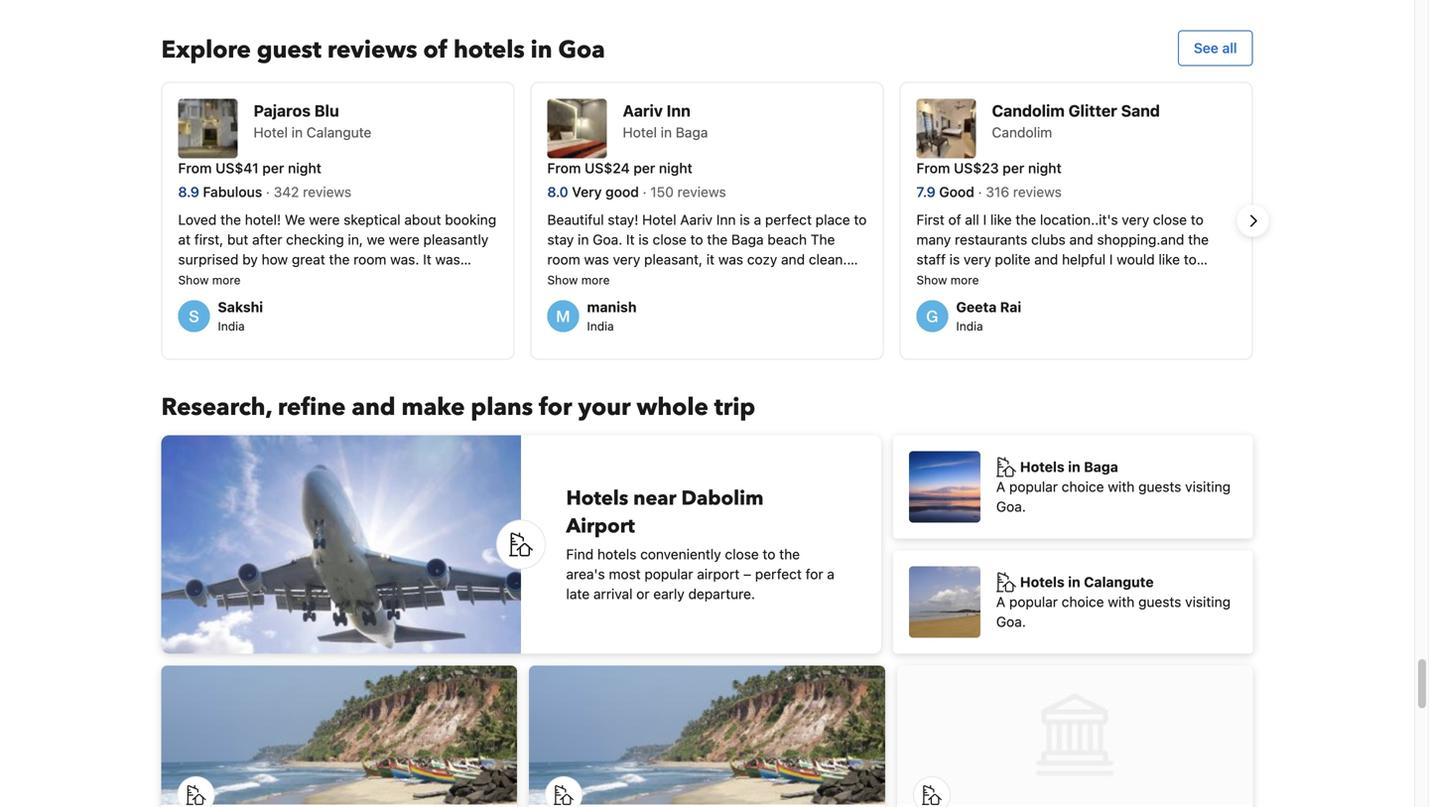 Task type: locate. For each thing, give the bounding box(es) containing it.
0 vertical spatial for
[[539, 391, 572, 424]]

show more up geeta
[[917, 273, 980, 287]]

3 india from the left
[[957, 319, 984, 333]]

0 horizontal spatial from
[[178, 160, 212, 176]]

choice down hotels in baga
[[1062, 478, 1105, 495]]

popular up early
[[645, 566, 694, 582]]

0 vertical spatial a popular choice with guests visiting goa.
[[997, 478, 1231, 515]]

from inside from us$41 per night 8.9 fabulous 342 reviews
[[178, 160, 212, 176]]

whole
[[637, 391, 709, 424]]

rated good element
[[940, 184, 979, 200]]

hotel inside the aariv inn hotel in baga
[[623, 124, 657, 140]]

3 night from the left
[[1029, 160, 1062, 176]]

night
[[288, 160, 322, 176], [659, 160, 693, 176], [1029, 160, 1062, 176]]

india inside manish india
[[587, 319, 614, 333]]

0 vertical spatial goa.
[[997, 498, 1027, 515]]

342
[[274, 184, 299, 200]]

dabolim
[[682, 485, 764, 512]]

1 vertical spatial candolim
[[992, 124, 1053, 140]]

per
[[263, 160, 284, 176], [634, 160, 656, 176], [1003, 160, 1025, 176]]

3 show more button from the left
[[917, 271, 980, 287]]

geeta rai india
[[957, 299, 1022, 333]]

2 a from the top
[[997, 594, 1006, 610]]

1 vertical spatial goa.
[[997, 614, 1027, 630]]

calangute
[[307, 124, 372, 140], [1085, 574, 1154, 590]]

sand
[[1122, 101, 1161, 120]]

night up from 342 reviews element
[[288, 160, 322, 176]]

show more button up sakshi
[[178, 271, 241, 287]]

goa. for hotels in baga
[[997, 498, 1027, 515]]

2 india from the left
[[587, 319, 614, 333]]

from us$41 per night 8.9 fabulous 342 reviews
[[178, 160, 355, 200]]

0 horizontal spatial baga
[[676, 124, 708, 140]]

from up scored 7.9 element
[[917, 160, 951, 176]]

1 per from the left
[[263, 160, 284, 176]]

rated very good element
[[572, 184, 643, 200]]

explore guest reviews of hotels in goa
[[161, 34, 605, 66]]

good
[[606, 184, 639, 200]]

1 vertical spatial with
[[1108, 594, 1135, 610]]

1 candolim from the top
[[992, 101, 1065, 120]]

7.9
[[917, 184, 936, 200]]

geeta
[[957, 299, 997, 315]]

night up from 316 reviews element
[[1029, 160, 1062, 176]]

1 choice from the top
[[1062, 478, 1105, 495]]

india down sakshi
[[218, 319, 245, 333]]

0 horizontal spatial more
[[212, 273, 241, 287]]

from 150 reviews element
[[643, 184, 730, 200]]

0 horizontal spatial show more button
[[178, 271, 241, 287]]

for left your on the left of page
[[539, 391, 572, 424]]

choice for calangute
[[1062, 594, 1105, 610]]

1 a popular choice with guests visiting goa. from the top
[[997, 478, 1231, 515]]

0 horizontal spatial per
[[263, 160, 284, 176]]

late
[[566, 586, 590, 602]]

more for aariv
[[582, 273, 610, 287]]

show
[[178, 273, 209, 287], [548, 273, 578, 287], [917, 273, 948, 287]]

pajaros
[[254, 101, 311, 120]]

for left a on the right of page
[[806, 566, 824, 582]]

hotels right of
[[454, 34, 525, 66]]

2 vertical spatial hotels
[[1021, 574, 1065, 590]]

0 horizontal spatial india
[[218, 319, 245, 333]]

from 316 reviews element
[[979, 184, 1066, 200]]

candolim glitter sand candolim
[[992, 101, 1161, 140]]

per for pajaros
[[263, 160, 284, 176]]

hotel for aariv inn
[[623, 124, 657, 140]]

0 horizontal spatial hotels
[[454, 34, 525, 66]]

1 horizontal spatial for
[[806, 566, 824, 582]]

manish india
[[587, 299, 637, 333]]

hostels in goa image
[[161, 666, 518, 805]]

1 vertical spatial for
[[806, 566, 824, 582]]

1 horizontal spatial hotels
[[598, 546, 637, 562]]

night inside from us$41 per night 8.9 fabulous 342 reviews
[[288, 160, 322, 176]]

1 vertical spatial baga
[[1085, 459, 1119, 475]]

1 show more from the left
[[178, 273, 241, 287]]

8.0
[[548, 184, 569, 200]]

with down "hotels in calangute"
[[1108, 594, 1135, 610]]

candolim up "from us$23 per night 7.9 good 316 reviews"
[[992, 124, 1053, 140]]

hotels inside hotels near dabolim airport find hotels conveniently close to the area's most popular airport – perfect for a late arrival or early departure.
[[566, 485, 629, 512]]

2 horizontal spatial per
[[1003, 160, 1025, 176]]

1 horizontal spatial night
[[659, 160, 693, 176]]

us$24
[[585, 160, 630, 176]]

popular
[[1010, 478, 1058, 495], [645, 566, 694, 582], [1010, 594, 1058, 610]]

explore guest reviews of hotels in goa region
[[145, 82, 1270, 360]]

hotels up most on the bottom left of the page
[[598, 546, 637, 562]]

2 guests from the top
[[1139, 594, 1182, 610]]

2 visiting from the top
[[1186, 594, 1231, 610]]

reviews
[[328, 34, 418, 66], [303, 184, 352, 200], [678, 184, 726, 200], [1014, 184, 1062, 200]]

per up from 316 reviews element
[[1003, 160, 1025, 176]]

reviews inside from us$41 per night 8.9 fabulous 342 reviews
[[303, 184, 352, 200]]

candolim left glitter
[[992, 101, 1065, 120]]

a for hotels in baga
[[997, 478, 1006, 495]]

0 vertical spatial with
[[1108, 478, 1135, 495]]

a popular choice with guests visiting goa. for baga
[[997, 478, 1231, 515]]

2 horizontal spatial night
[[1029, 160, 1062, 176]]

a right the hotels in baga image
[[997, 478, 1006, 495]]

2 per from the left
[[634, 160, 656, 176]]

choice
[[1062, 478, 1105, 495], [1062, 594, 1105, 610]]

night for blu
[[288, 160, 322, 176]]

reviews right the 342
[[303, 184, 352, 200]]

popular down hotels in baga
[[1010, 478, 1058, 495]]

find
[[566, 546, 594, 562]]

india down geeta
[[957, 319, 984, 333]]

3 per from the left
[[1003, 160, 1025, 176]]

0 vertical spatial popular
[[1010, 478, 1058, 495]]

1 more from the left
[[212, 273, 241, 287]]

fabulous
[[203, 184, 262, 200]]

with for hotels in baga
[[1108, 478, 1135, 495]]

baga inside the aariv inn hotel in baga
[[676, 124, 708, 140]]

hotel inside pajaros blu hotel in calangute
[[254, 124, 288, 140]]

1 horizontal spatial show
[[548, 273, 578, 287]]

per inside from us$41 per night 8.9 fabulous 342 reviews
[[263, 160, 284, 176]]

next image
[[1242, 209, 1266, 233]]

from us$24 per night 8.0 very good 150 reviews
[[548, 160, 730, 200]]

2 horizontal spatial show
[[917, 273, 948, 287]]

0 horizontal spatial show
[[178, 273, 209, 287]]

from up scored 8.9 element
[[178, 160, 212, 176]]

goa. right hotels in calangute image
[[997, 614, 1027, 630]]

2 from from the left
[[548, 160, 581, 176]]

2 vertical spatial popular
[[1010, 594, 1058, 610]]

1 vertical spatial hotels
[[566, 485, 629, 512]]

candolim
[[992, 101, 1065, 120], [992, 124, 1053, 140]]

a
[[997, 478, 1006, 495], [997, 594, 1006, 610]]

guests
[[1139, 478, 1182, 495], [1139, 594, 1182, 610]]

1 vertical spatial hotels
[[598, 546, 637, 562]]

make
[[402, 391, 465, 424]]

0 vertical spatial calangute
[[307, 124, 372, 140]]

1 vertical spatial popular
[[645, 566, 694, 582]]

from up scored 8.0 element
[[548, 160, 581, 176]]

goa. for hotels in calangute
[[997, 614, 1027, 630]]

show more button
[[178, 271, 241, 287], [548, 271, 610, 287], [917, 271, 980, 287]]

2 show more button from the left
[[548, 271, 610, 287]]

from us$23 per night 7.9 good 316 reviews
[[917, 160, 1066, 200]]

a popular choice with guests visiting goa. down hotels in baga
[[997, 478, 1231, 515]]

all
[[1223, 40, 1238, 56]]

arrival
[[594, 586, 633, 602]]

1 vertical spatial visiting
[[1186, 594, 1231, 610]]

1 goa. from the top
[[997, 498, 1027, 515]]

refine
[[278, 391, 346, 424]]

1 vertical spatial a popular choice with guests visiting goa.
[[997, 594, 1231, 630]]

from
[[178, 160, 212, 176], [548, 160, 581, 176], [917, 160, 951, 176]]

show down scored 8.9 element
[[178, 273, 209, 287]]

2 with from the top
[[1108, 594, 1135, 610]]

guest
[[257, 34, 322, 66]]

india
[[218, 319, 245, 333], [587, 319, 614, 333], [957, 319, 984, 333]]

aariv inn image
[[548, 99, 607, 158]]

reviews right 150
[[678, 184, 726, 200]]

for
[[539, 391, 572, 424], [806, 566, 824, 582]]

india for aariv inn
[[587, 319, 614, 333]]

1 guests from the top
[[1139, 478, 1182, 495]]

0 vertical spatial hotels
[[454, 34, 525, 66]]

show more button up 'manish'
[[548, 271, 610, 287]]

2 hotel from the left
[[623, 124, 657, 140]]

2 horizontal spatial show more
[[917, 273, 980, 287]]

0 horizontal spatial night
[[288, 160, 322, 176]]

316
[[986, 184, 1010, 200]]

1 horizontal spatial hotel
[[623, 124, 657, 140]]

1 show from the left
[[178, 273, 209, 287]]

1 show more button from the left
[[178, 271, 241, 287]]

1 horizontal spatial show more
[[548, 273, 610, 287]]

airport
[[697, 566, 740, 582]]

1 horizontal spatial india
[[587, 319, 614, 333]]

1 horizontal spatial baga
[[1085, 459, 1119, 475]]

0 horizontal spatial calangute
[[307, 124, 372, 140]]

sakshi
[[218, 299, 263, 315]]

with down hotels in baga
[[1108, 478, 1135, 495]]

popular down "hotels in calangute"
[[1010, 594, 1058, 610]]

area's
[[566, 566, 605, 582]]

night inside from us$24 per night 8.0 very good 150 reviews
[[659, 160, 693, 176]]

1 vertical spatial guests
[[1139, 594, 1182, 610]]

in inside the aariv inn hotel in baga
[[661, 124, 672, 140]]

pajaros blu hotel in calangute
[[254, 101, 372, 140]]

in
[[531, 34, 553, 66], [292, 124, 303, 140], [661, 124, 672, 140], [1069, 459, 1081, 475], [1069, 574, 1081, 590]]

0 horizontal spatial show more
[[178, 273, 241, 287]]

more up sakshi
[[212, 273, 241, 287]]

show more button up geeta
[[917, 271, 980, 287]]

1 horizontal spatial calangute
[[1085, 574, 1154, 590]]

2 a popular choice with guests visiting goa. from the top
[[997, 594, 1231, 630]]

1 horizontal spatial per
[[634, 160, 656, 176]]

per up the 342
[[263, 160, 284, 176]]

more
[[212, 273, 241, 287], [582, 273, 610, 287], [951, 273, 980, 287]]

from inside from us$24 per night 8.0 very good 150 reviews
[[548, 160, 581, 176]]

hotel for pajaros blu
[[254, 124, 288, 140]]

3 show from the left
[[917, 273, 948, 287]]

2 goa. from the top
[[997, 614, 1027, 630]]

india down 'manish'
[[587, 319, 614, 333]]

3 more from the left
[[951, 273, 980, 287]]

baga
[[676, 124, 708, 140], [1085, 459, 1119, 475]]

from inside "from us$23 per night 7.9 good 316 reviews"
[[917, 160, 951, 176]]

1 hotel from the left
[[254, 124, 288, 140]]

with
[[1108, 478, 1135, 495], [1108, 594, 1135, 610]]

0 vertical spatial guests
[[1139, 478, 1182, 495]]

2 horizontal spatial show more button
[[917, 271, 980, 287]]

0 vertical spatial hotels
[[1021, 459, 1065, 475]]

guests for calangute
[[1139, 594, 1182, 610]]

per inside from us$24 per night 8.0 very good 150 reviews
[[634, 160, 656, 176]]

from 342 reviews element
[[266, 184, 355, 200]]

1 night from the left
[[288, 160, 322, 176]]

a popular choice with guests visiting goa.
[[997, 478, 1231, 515], [997, 594, 1231, 630]]

to
[[763, 546, 776, 562]]

3 from from the left
[[917, 160, 951, 176]]

1 horizontal spatial show more button
[[548, 271, 610, 287]]

more for pajaros
[[212, 273, 241, 287]]

1 vertical spatial a
[[997, 594, 1006, 610]]

hotels near deltin royale casino image
[[897, 666, 1254, 805]]

visiting
[[1186, 478, 1231, 495], [1186, 594, 1231, 610]]

show more up sakshi
[[178, 273, 241, 287]]

more up geeta
[[951, 273, 980, 287]]

hotels
[[454, 34, 525, 66], [598, 546, 637, 562]]

show more for aariv inn
[[548, 273, 610, 287]]

hotels near dabolim airport find hotels conveniently close to the area's most popular airport – perfect for a late arrival or early departure.
[[566, 485, 835, 602]]

choice down "hotels in calangute"
[[1062, 594, 1105, 610]]

reviews left of
[[328, 34, 418, 66]]

a popular choice with guests visiting goa. down "hotels in calangute"
[[997, 594, 1231, 630]]

0 vertical spatial visiting
[[1186, 478, 1231, 495]]

8.9
[[178, 184, 199, 200]]

2 more from the left
[[582, 273, 610, 287]]

1 with from the top
[[1108, 478, 1135, 495]]

india inside sakshi india
[[218, 319, 245, 333]]

0 vertical spatial baga
[[676, 124, 708, 140]]

0 vertical spatial candolim
[[992, 101, 1065, 120]]

night up from 150 reviews element in the top of the page
[[659, 160, 693, 176]]

see
[[1194, 40, 1219, 56]]

per up 150
[[634, 160, 656, 176]]

show down scored 7.9 element
[[917, 273, 948, 287]]

show more up 'manish'
[[548, 273, 610, 287]]

goa. right the hotels in baga image
[[997, 498, 1027, 515]]

2 horizontal spatial more
[[951, 273, 980, 287]]

1 vertical spatial calangute
[[1085, 574, 1154, 590]]

hotels in calangute image
[[909, 566, 981, 638]]

goa.
[[997, 498, 1027, 515], [997, 614, 1027, 630]]

1 horizontal spatial more
[[582, 273, 610, 287]]

more up 'manish'
[[582, 273, 610, 287]]

scored 7.9 element
[[917, 184, 940, 200]]

show down scored 8.0 element
[[548, 273, 578, 287]]

2 horizontal spatial india
[[957, 319, 984, 333]]

2 night from the left
[[659, 160, 693, 176]]

hotels
[[1021, 459, 1065, 475], [566, 485, 629, 512], [1021, 574, 1065, 590]]

1 a from the top
[[997, 478, 1006, 495]]

close
[[725, 546, 759, 562]]

show more
[[178, 273, 241, 287], [548, 273, 610, 287], [917, 273, 980, 287]]

0 horizontal spatial hotel
[[254, 124, 288, 140]]

1 india from the left
[[218, 319, 245, 333]]

hotels for dabolim
[[566, 485, 629, 512]]

a right hotels in calangute image
[[997, 594, 1006, 610]]

0 vertical spatial a
[[997, 478, 1006, 495]]

1 from from the left
[[178, 160, 212, 176]]

1 visiting from the top
[[1186, 478, 1231, 495]]

1 vertical spatial choice
[[1062, 594, 1105, 610]]

2 choice from the top
[[1062, 594, 1105, 610]]

2 show from the left
[[548, 273, 578, 287]]

2 show more from the left
[[548, 273, 610, 287]]

good
[[940, 184, 975, 200]]

hotel down pajaros
[[254, 124, 288, 140]]

hotels inside hotels near dabolim airport find hotels conveniently close to the area's most popular airport – perfect for a late arrival or early departure.
[[598, 546, 637, 562]]

reviews right 316
[[1014, 184, 1062, 200]]

early
[[654, 586, 685, 602]]

1 horizontal spatial from
[[548, 160, 581, 176]]

hotel down aariv
[[623, 124, 657, 140]]

hotel
[[254, 124, 288, 140], [623, 124, 657, 140]]

2 horizontal spatial from
[[917, 160, 951, 176]]

0 vertical spatial choice
[[1062, 478, 1105, 495]]

trip
[[715, 391, 756, 424]]

from for pajaros blu
[[178, 160, 212, 176]]



Task type: describe. For each thing, give the bounding box(es) containing it.
the
[[780, 546, 800, 562]]

150
[[651, 184, 674, 200]]

departure.
[[689, 586, 756, 602]]

a
[[828, 566, 835, 582]]

choice for baga
[[1062, 478, 1105, 495]]

hotels for calangute
[[1021, 574, 1065, 590]]

guests for baga
[[1139, 478, 1182, 495]]

rai
[[1001, 299, 1022, 315]]

a for hotels in calangute
[[997, 594, 1006, 610]]

research, refine and make plans for your whole trip
[[161, 391, 756, 424]]

popular for hotels in calangute
[[1010, 594, 1058, 610]]

2 candolim from the top
[[992, 124, 1053, 140]]

reviews inside from us$24 per night 8.0 very good 150 reviews
[[678, 184, 726, 200]]

a popular choice with guests visiting goa. for calangute
[[997, 594, 1231, 630]]

show for aariv
[[548, 273, 578, 287]]

popular inside hotels near dabolim airport find hotels conveniently close to the area's most popular airport – perfect for a late arrival or early departure.
[[645, 566, 694, 582]]

visiting for baga
[[1186, 478, 1231, 495]]

with for hotels in calangute
[[1108, 594, 1135, 610]]

reviews inside "from us$23 per night 7.9 good 316 reviews"
[[1014, 184, 1062, 200]]

–
[[744, 566, 752, 582]]

night inside "from us$23 per night 7.9 good 316 reviews"
[[1029, 160, 1062, 176]]

hotels for baga
[[1021, 459, 1065, 475]]

hotels in baga image
[[909, 451, 981, 523]]

sakshi india
[[218, 299, 263, 333]]

perfect
[[756, 566, 802, 582]]

scored 8.0 element
[[548, 184, 572, 200]]

manish
[[587, 299, 637, 315]]

candolim glitter sand link
[[992, 101, 1161, 120]]

villas in goa image
[[529, 666, 886, 805]]

for inside hotels near dabolim airport find hotels conveniently close to the area's most popular airport – perfect for a late arrival or early departure.
[[806, 566, 824, 582]]

very
[[572, 184, 602, 200]]

popular for hotels in baga
[[1010, 478, 1058, 495]]

india inside geeta rai india
[[957, 319, 984, 333]]

near
[[634, 485, 677, 512]]

candolim glitter sand image
[[917, 99, 977, 158]]

rated fabulous element
[[203, 184, 266, 200]]

us$23
[[954, 160, 999, 176]]

show more button for pajaros blu
[[178, 271, 241, 287]]

explore
[[161, 34, 251, 66]]

research,
[[161, 391, 272, 424]]

scored 8.9 element
[[178, 184, 203, 200]]

per inside "from us$23 per night 7.9 good 316 reviews"
[[1003, 160, 1025, 176]]

hotels in calangute
[[1021, 574, 1154, 590]]

3 show more from the left
[[917, 273, 980, 287]]

in inside pajaros blu hotel in calangute
[[292, 124, 303, 140]]

show more button for aariv inn
[[548, 271, 610, 287]]

or
[[637, 586, 650, 602]]

visiting for calangute
[[1186, 594, 1231, 610]]

0 horizontal spatial for
[[539, 391, 572, 424]]

goa
[[559, 34, 605, 66]]

hotels in baga
[[1021, 459, 1119, 475]]

plans
[[471, 391, 533, 424]]

from for aariv inn
[[548, 160, 581, 176]]

of
[[423, 34, 448, 66]]

blu
[[315, 101, 339, 120]]

us$41
[[216, 160, 259, 176]]

per for aariv
[[634, 160, 656, 176]]

calangute inside pajaros blu hotel in calangute
[[307, 124, 372, 140]]

your
[[578, 391, 631, 424]]

show for pajaros
[[178, 273, 209, 287]]

airport
[[566, 513, 635, 540]]

india for pajaros blu
[[218, 319, 245, 333]]

conveniently
[[641, 546, 722, 562]]

aariv
[[623, 101, 663, 120]]

hotels near dabolim airport image
[[161, 435, 521, 654]]

most
[[609, 566, 641, 582]]

show more for pajaros blu
[[178, 273, 241, 287]]

night for inn
[[659, 160, 693, 176]]

aariv inn hotel in baga
[[623, 101, 708, 140]]

glitter
[[1069, 101, 1118, 120]]

see all
[[1194, 40, 1238, 56]]

inn
[[667, 101, 691, 120]]

pajaros blu image
[[178, 99, 238, 158]]

and
[[352, 391, 396, 424]]



Task type: vqa. For each thing, say whether or not it's contained in the screenshot.
the left experiences
no



